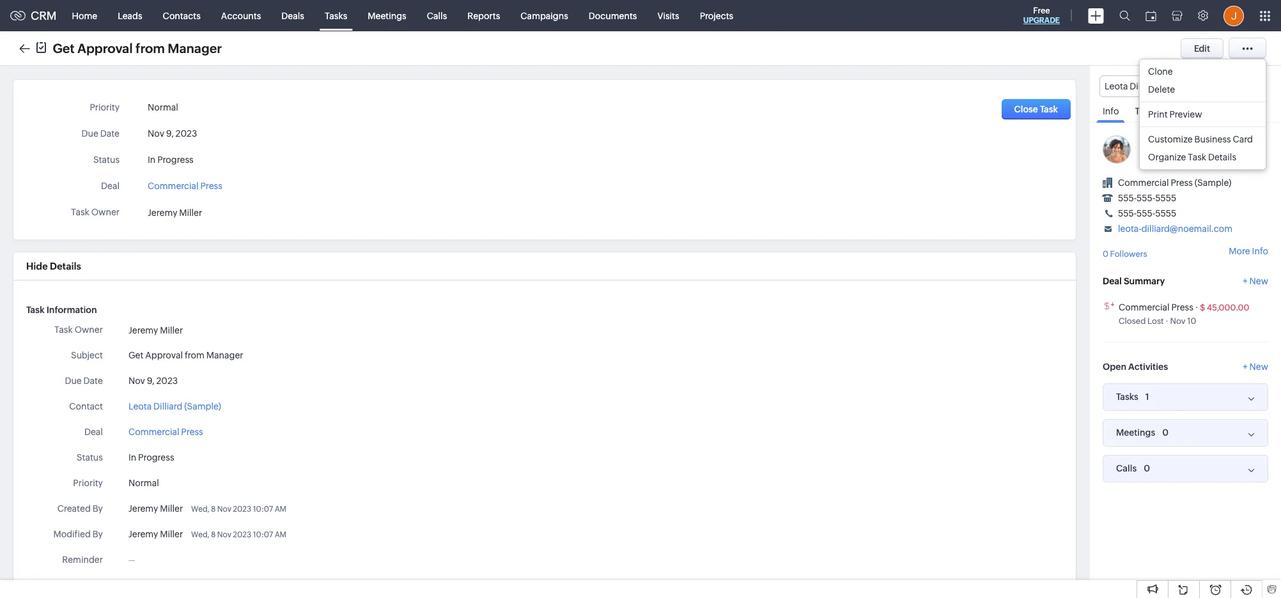 Task type: describe. For each thing, give the bounding box(es) containing it.
0 vertical spatial approval
[[77, 41, 133, 55]]

0 horizontal spatial details
[[50, 261, 81, 272]]

leota for leota dilliard (sample)
[[128, 401, 152, 412]]

modified by
[[53, 529, 103, 540]]

deal for commercial press link to the top
[[101, 181, 120, 191]]

upgrade
[[1023, 16, 1060, 25]]

card
[[1233, 134, 1253, 144]]

0 vertical spatial due date
[[82, 129, 120, 139]]

commercial press (sample)
[[1118, 178, 1232, 188]]

by for created by
[[92, 504, 103, 514]]

calendar image
[[1146, 11, 1157, 21]]

deals link
[[271, 0, 314, 31]]

free upgrade
[[1023, 6, 1060, 25]]

1 horizontal spatial details
[[1208, 152, 1236, 162]]

1 vertical spatial get approval from manager
[[128, 350, 243, 361]]

customize business card
[[1148, 134, 1253, 144]]

commercial press for bottom commercial press link
[[128, 427, 203, 437]]

leads link
[[107, 0, 153, 31]]

leota for leota dilliard (sample) contact
[[1140, 136, 1163, 146]]

45,000.00
[[1207, 303, 1249, 312]]

wed, 8 nov 2023 10:07 am for created by
[[191, 505, 286, 514]]

close
[[1014, 104, 1038, 114]]

create menu element
[[1080, 0, 1112, 31]]

leota-
[[1118, 224, 1142, 234]]

0 vertical spatial commercial press link
[[148, 177, 222, 191]]

1 vertical spatial get
[[128, 350, 143, 361]]

home link
[[62, 0, 107, 31]]

0 vertical spatial priority
[[90, 102, 120, 113]]

0 horizontal spatial 9,
[[147, 376, 154, 386]]

(sample) for leota dilliard (sample) contact
[[1196, 136, 1233, 146]]

am for created by
[[275, 505, 286, 514]]

visits link
[[647, 0, 690, 31]]

0 horizontal spatial contact
[[69, 401, 103, 412]]

open activities
[[1103, 362, 1168, 372]]

1 vertical spatial deal
[[1103, 276, 1122, 286]]

print
[[1148, 109, 1168, 120]]

contact inside 'leota dilliard (sample) contact'
[[1234, 136, 1266, 146]]

search image
[[1119, 10, 1130, 21]]

0 vertical spatial leota dilliard (sample) link
[[1140, 136, 1233, 146]]

deals
[[282, 11, 304, 21]]

10:07 for created by
[[253, 505, 273, 514]]

reports link
[[457, 0, 510, 31]]

meetings link
[[358, 0, 417, 31]]

(sample) for leota dilliard (sample)
[[184, 401, 221, 412]]

documents link
[[578, 0, 647, 31]]

crm link
[[10, 9, 57, 22]]

tasks link
[[314, 0, 358, 31]]

more info
[[1229, 246, 1268, 257]]

1 vertical spatial due
[[65, 376, 82, 386]]

accounts link
[[211, 0, 271, 31]]

contacts
[[163, 11, 201, 21]]

leota dilliard (sample)
[[128, 401, 221, 412]]

conversations
[[1186, 106, 1246, 116]]

1 + from the top
[[1243, 276, 1248, 286]]

0 vertical spatial progress
[[157, 155, 193, 165]]

conversations link
[[1180, 97, 1253, 122]]

meetings
[[368, 11, 406, 21]]

wed, for modified by
[[191, 531, 209, 540]]

info link
[[1096, 97, 1125, 123]]

create menu image
[[1088, 8, 1104, 23]]

open
[[1103, 362, 1126, 372]]

10:07 for modified by
[[253, 531, 273, 540]]

leota-dilliard@noemail.com link
[[1118, 224, 1233, 234]]

business
[[1195, 134, 1231, 144]]

commercial press · $ 45,000.00 closed lost · nov 10
[[1119, 302, 1249, 326]]

press for 'commercial press (sample)' link
[[1171, 178, 1193, 188]]

0 vertical spatial task owner
[[71, 207, 120, 217]]

commercial for commercial press link to the top
[[148, 181, 199, 191]]

leota-dilliard@noemail.com
[[1118, 224, 1233, 234]]

hide
[[26, 261, 48, 272]]

delete
[[1148, 84, 1175, 95]]

calls
[[427, 11, 447, 21]]

task inside close task link
[[1040, 104, 1058, 114]]

1 horizontal spatial ·
[[1195, 302, 1198, 312]]

lost
[[1148, 316, 1164, 326]]

1 5555 from the top
[[1155, 193, 1176, 203]]

home
[[72, 11, 97, 21]]

clone
[[1148, 66, 1173, 77]]

task down 'leota dilliard (sample) contact'
[[1188, 152, 1206, 162]]

0 vertical spatial in
[[148, 155, 156, 165]]

1 vertical spatial progress
[[138, 453, 174, 463]]

0
[[1103, 249, 1109, 259]]

crm
[[31, 9, 57, 22]]

1 vertical spatial task owner
[[54, 325, 103, 335]]

calls link
[[417, 0, 457, 31]]

1 vertical spatial leota dilliard (sample) link
[[128, 400, 221, 414]]

edit
[[1194, 43, 1210, 53]]

summary
[[1124, 276, 1165, 286]]

1 vertical spatial in
[[128, 453, 136, 463]]

hide details link
[[26, 261, 81, 272]]

0 vertical spatial normal
[[148, 102, 178, 113]]

2 vertical spatial commercial press link
[[128, 426, 203, 439]]

tasks
[[325, 11, 347, 21]]

1 vertical spatial in progress
[[128, 453, 174, 463]]

created by
[[57, 504, 103, 514]]

+ new link
[[1243, 276, 1268, 293]]

1 vertical spatial manager
[[206, 350, 243, 361]]

task down task information
[[54, 325, 73, 335]]

campaigns
[[521, 11, 568, 21]]

1 vertical spatial nov 9, 2023
[[128, 376, 178, 386]]

1 vertical spatial priority
[[73, 478, 103, 488]]

0 vertical spatial manager
[[168, 41, 222, 55]]

close task link
[[1001, 99, 1071, 120]]

reports
[[468, 11, 500, 21]]

1 vertical spatial normal
[[128, 478, 159, 488]]

search element
[[1112, 0, 1138, 31]]

1 vertical spatial due date
[[65, 376, 103, 386]]

0 vertical spatial get approval from manager
[[53, 41, 222, 55]]

deal summary
[[1103, 276, 1165, 286]]



Task type: vqa. For each thing, say whether or not it's contained in the screenshot.
fourth of from the right
no



Task type: locate. For each thing, give the bounding box(es) containing it.
1 horizontal spatial leota dilliard (sample) link
[[1140, 136, 1233, 146]]

get down crm
[[53, 41, 75, 55]]

from
[[136, 41, 165, 55], [185, 350, 205, 361]]

0 horizontal spatial get
[[53, 41, 75, 55]]

(sample) for commercial press (sample)
[[1195, 178, 1232, 188]]

1 vertical spatial 8
[[211, 531, 216, 540]]

new
[[1250, 276, 1268, 286], [1250, 362, 1268, 372]]

1 vertical spatial dilliard
[[154, 401, 182, 412]]

from up the leota dilliard (sample)
[[185, 350, 205, 361]]

1 vertical spatial date
[[83, 376, 103, 386]]

1 horizontal spatial contact
[[1234, 136, 1266, 146]]

deal for bottom commercial press link
[[84, 427, 103, 437]]

8 for modified by
[[211, 531, 216, 540]]

1 new from the top
[[1250, 276, 1268, 286]]

organize
[[1148, 152, 1186, 162]]

555-
[[1118, 193, 1137, 203], [1137, 193, 1155, 203], [1118, 209, 1137, 219], [1137, 209, 1155, 219]]

5555
[[1155, 193, 1176, 203], [1155, 209, 1176, 219]]

close task
[[1014, 104, 1058, 114]]

1 vertical spatial commercial press link
[[1119, 302, 1193, 312]]

555-555-5555 up leota-
[[1118, 209, 1176, 219]]

timeline
[[1135, 106, 1170, 116]]

0 vertical spatial wed, 8 nov 2023 10:07 am
[[191, 505, 286, 514]]

closed
[[1119, 316, 1146, 326]]

1 vertical spatial ·
[[1166, 316, 1168, 326]]

0 vertical spatial from
[[136, 41, 165, 55]]

0 vertical spatial deal
[[101, 181, 120, 191]]

1 wed, 8 nov 2023 10:07 am from the top
[[191, 505, 286, 514]]

print preview
[[1148, 109, 1202, 120]]

press
[[1171, 178, 1193, 188], [200, 181, 222, 191], [1172, 302, 1193, 312], [181, 427, 203, 437]]

0 horizontal spatial ·
[[1166, 316, 1168, 326]]

contact
[[1234, 136, 1266, 146], [69, 401, 103, 412]]

press inside commercial press · $ 45,000.00 closed lost · nov 10
[[1172, 302, 1193, 312]]

10
[[1187, 316, 1196, 326]]

1 555-555-5555 from the top
[[1118, 193, 1176, 203]]

info left timeline
[[1103, 106, 1119, 116]]

0 vertical spatial details
[[1208, 152, 1236, 162]]

0 vertical spatial by
[[92, 504, 103, 514]]

0 vertical spatial due
[[82, 129, 98, 139]]

1 vertical spatial owner
[[75, 325, 103, 335]]

1 vertical spatial status
[[77, 453, 103, 463]]

organize task details
[[1148, 152, 1236, 162]]

am
[[275, 505, 286, 514], [275, 531, 286, 540]]

commercial press (sample) link
[[1118, 178, 1232, 188]]

commercial press for commercial press link to the top
[[148, 181, 222, 191]]

1 horizontal spatial in
[[148, 155, 156, 165]]

0 vertical spatial new
[[1250, 276, 1268, 286]]

activities
[[1128, 362, 1168, 372]]

2 vertical spatial deal
[[84, 427, 103, 437]]

0 vertical spatial status
[[93, 155, 120, 165]]

0 horizontal spatial leota
[[128, 401, 152, 412]]

2 8 from the top
[[211, 531, 216, 540]]

deal
[[101, 181, 120, 191], [1103, 276, 1122, 286], [84, 427, 103, 437]]

leota
[[1140, 136, 1163, 146], [128, 401, 152, 412]]

by for modified by
[[92, 529, 103, 540]]

0 vertical spatial am
[[275, 505, 286, 514]]

projects link
[[690, 0, 744, 31]]

2 5555 from the top
[[1155, 209, 1176, 219]]

0 vertical spatial in progress
[[148, 155, 193, 165]]

1 vertical spatial details
[[50, 261, 81, 272]]

1 vertical spatial by
[[92, 529, 103, 540]]

task right close
[[1040, 104, 1058, 114]]

1 horizontal spatial from
[[185, 350, 205, 361]]

from down 'leads' link
[[136, 41, 165, 55]]

0 vertical spatial 5555
[[1155, 193, 1176, 203]]

0 horizontal spatial info
[[1103, 106, 1119, 116]]

wed, 8 nov 2023 10:07 am
[[191, 505, 286, 514], [191, 531, 286, 540]]

visits
[[657, 11, 679, 21]]

get approval from manager up the leota dilliard (sample)
[[128, 350, 243, 361]]

1 vertical spatial from
[[185, 350, 205, 361]]

0 vertical spatial + new
[[1243, 276, 1268, 286]]

0 vertical spatial owner
[[91, 207, 120, 217]]

contacts link
[[153, 0, 211, 31]]

1 vertical spatial 5555
[[1155, 209, 1176, 219]]

details right "hide"
[[50, 261, 81, 272]]

get approval from manager down 'leads' link
[[53, 41, 222, 55]]

jeremy
[[148, 208, 177, 218], [128, 325, 158, 336], [128, 504, 158, 514], [128, 529, 158, 540]]

0 vertical spatial ·
[[1195, 302, 1198, 312]]

0 horizontal spatial dilliard
[[154, 401, 182, 412]]

commercial
[[1118, 178, 1169, 188], [148, 181, 199, 191], [1119, 302, 1170, 312], [128, 427, 179, 437]]

timeline link
[[1129, 97, 1177, 122]]

documents
[[589, 11, 637, 21]]

5555 up leota-dilliard@noemail.com
[[1155, 209, 1176, 219]]

0 vertical spatial wed,
[[191, 505, 209, 514]]

2 wed, from the top
[[191, 531, 209, 540]]

0 vertical spatial dilliard
[[1165, 136, 1194, 146]]

campaigns link
[[510, 0, 578, 31]]

wed, 8 nov 2023 10:07 am for modified by
[[191, 531, 286, 540]]

by right "modified"
[[92, 529, 103, 540]]

1 by from the top
[[92, 504, 103, 514]]

in progress
[[148, 155, 193, 165], [128, 453, 174, 463]]

1 vertical spatial commercial press
[[128, 427, 203, 437]]

commercial for 'commercial press (sample)' link
[[1118, 178, 1169, 188]]

customize
[[1148, 134, 1193, 144]]

1 8 from the top
[[211, 505, 216, 514]]

2 + new from the top
[[1243, 362, 1268, 372]]

modified
[[53, 529, 91, 540]]

None button
[[1140, 152, 1206, 169]]

details
[[1208, 152, 1236, 162], [50, 261, 81, 272]]

0 horizontal spatial leota dilliard (sample) link
[[128, 400, 221, 414]]

edit button
[[1181, 38, 1224, 58]]

dilliard for leota dilliard (sample)
[[154, 401, 182, 412]]

(sample)
[[1196, 136, 1233, 146], [1195, 178, 1232, 188], [184, 401, 221, 412]]

info right more on the top right of the page
[[1252, 246, 1268, 257]]

9,
[[166, 129, 174, 139], [147, 376, 154, 386]]

0 vertical spatial 10:07
[[253, 505, 273, 514]]

more info link
[[1229, 246, 1268, 257]]

1 vertical spatial contact
[[69, 401, 103, 412]]

leads
[[118, 11, 142, 21]]

1 vertical spatial +
[[1243, 362, 1248, 372]]

1 horizontal spatial info
[[1252, 246, 1268, 257]]

1 10:07 from the top
[[253, 505, 273, 514]]

normal
[[148, 102, 178, 113], [128, 478, 159, 488]]

1 vertical spatial am
[[275, 531, 286, 540]]

0 vertical spatial commercial press
[[148, 181, 222, 191]]

2 wed, 8 nov 2023 10:07 am from the top
[[191, 531, 286, 540]]

manager
[[168, 41, 222, 55], [206, 350, 243, 361]]

nov
[[148, 129, 164, 139], [1170, 316, 1186, 326], [128, 376, 145, 386], [217, 505, 231, 514], [217, 531, 231, 540]]

2 + from the top
[[1243, 362, 1248, 372]]

created
[[57, 504, 91, 514]]

contact right the business
[[1234, 136, 1266, 146]]

0 vertical spatial nov 9, 2023
[[148, 129, 197, 139]]

1 vertical spatial new
[[1250, 362, 1268, 372]]

1 wed, from the top
[[191, 505, 209, 514]]

5555 down commercial press (sample) at the top right
[[1155, 193, 1176, 203]]

2 555-555-5555 from the top
[[1118, 209, 1176, 219]]

1 + new from the top
[[1243, 276, 1268, 286]]

2 10:07 from the top
[[253, 531, 273, 540]]

·
[[1195, 302, 1198, 312], [1166, 316, 1168, 326]]

am for modified by
[[275, 531, 286, 540]]

get right subject
[[128, 350, 143, 361]]

press for bottom commercial press link
[[181, 427, 203, 437]]

+ new
[[1243, 276, 1268, 286], [1243, 362, 1268, 372]]

progress
[[157, 155, 193, 165], [138, 453, 174, 463]]

free
[[1033, 6, 1050, 15]]

0 vertical spatial +
[[1243, 276, 1248, 286]]

1 horizontal spatial approval
[[145, 350, 183, 361]]

1 vertical spatial wed, 8 nov 2023 10:07 am
[[191, 531, 286, 540]]

0 vertical spatial 8
[[211, 505, 216, 514]]

projects
[[700, 11, 733, 21]]

get
[[53, 41, 75, 55], [128, 350, 143, 361]]

preview
[[1170, 109, 1202, 120]]

0 vertical spatial 555-555-5555
[[1118, 193, 1176, 203]]

0 vertical spatial 9,
[[166, 129, 174, 139]]

0 vertical spatial date
[[100, 129, 120, 139]]

0 horizontal spatial from
[[136, 41, 165, 55]]

1 vertical spatial approval
[[145, 350, 183, 361]]

task up hide details link
[[71, 207, 89, 217]]

0 horizontal spatial approval
[[77, 41, 133, 55]]

0 vertical spatial leota
[[1140, 136, 1163, 146]]

hide details
[[26, 261, 81, 272]]

owner
[[91, 207, 120, 217], [75, 325, 103, 335]]

nov 9, 2023
[[148, 129, 197, 139], [128, 376, 178, 386]]

followers
[[1110, 249, 1147, 259]]

0 vertical spatial info
[[1103, 106, 1119, 116]]

+ down 45,000.00
[[1243, 362, 1248, 372]]

priority
[[90, 102, 120, 113], [73, 478, 103, 488]]

due date
[[82, 129, 120, 139], [65, 376, 103, 386]]

task left information
[[26, 305, 44, 315]]

2 by from the top
[[92, 529, 103, 540]]

1 horizontal spatial get
[[128, 350, 143, 361]]

0 vertical spatial contact
[[1234, 136, 1266, 146]]

555-555-5555 down commercial press (sample) at the top right
[[1118, 193, 1176, 203]]

dilliard for leota dilliard (sample) contact
[[1165, 136, 1194, 146]]

approval down home
[[77, 41, 133, 55]]

1 vertical spatial leota
[[128, 401, 152, 412]]

+ down more info link
[[1243, 276, 1248, 286]]

commercial inside commercial press · $ 45,000.00 closed lost · nov 10
[[1119, 302, 1170, 312]]

nov inside commercial press · $ 45,000.00 closed lost · nov 10
[[1170, 316, 1186, 326]]

1 vertical spatial 10:07
[[253, 531, 273, 540]]

0 vertical spatial get
[[53, 41, 75, 55]]

1 vertical spatial 555-555-5555
[[1118, 209, 1176, 219]]

0 followers
[[1103, 249, 1147, 259]]

2 vertical spatial (sample)
[[184, 401, 221, 412]]

1 horizontal spatial leota
[[1140, 136, 1163, 146]]

wed, for created by
[[191, 505, 209, 514]]

2 new from the top
[[1250, 362, 1268, 372]]

8 for created by
[[211, 505, 216, 514]]

accounts
[[221, 11, 261, 21]]

2 am from the top
[[275, 531, 286, 540]]

commercial for bottom commercial press link
[[128, 427, 179, 437]]

1 vertical spatial wed,
[[191, 531, 209, 540]]

task information
[[26, 305, 97, 315]]

1 vertical spatial + new
[[1243, 362, 1268, 372]]

contact down subject
[[69, 401, 103, 412]]

approval up the leota dilliard (sample)
[[145, 350, 183, 361]]

details down the business
[[1208, 152, 1236, 162]]

1 vertical spatial info
[[1252, 246, 1268, 257]]

information
[[46, 305, 97, 315]]

555-555-5555
[[1118, 193, 1176, 203], [1118, 209, 1176, 219]]

1 am from the top
[[275, 505, 286, 514]]

leota dilliard (sample) contact
[[1140, 136, 1266, 146]]

leota dilliard (sample) link
[[1140, 136, 1233, 146], [128, 400, 221, 414]]

1 horizontal spatial dilliard
[[1165, 136, 1194, 146]]

$
[[1200, 303, 1205, 312]]

reminder
[[62, 555, 103, 565]]

in
[[148, 155, 156, 165], [128, 453, 136, 463]]

commercial press link
[[148, 177, 222, 191], [1119, 302, 1193, 312], [128, 426, 203, 439]]

wed,
[[191, 505, 209, 514], [191, 531, 209, 540]]

dilliard@noemail.com
[[1142, 224, 1233, 234]]

press for commercial press link to the top
[[200, 181, 222, 191]]

by right created
[[92, 504, 103, 514]]

0 vertical spatial (sample)
[[1196, 136, 1233, 146]]

1 horizontal spatial 9,
[[166, 129, 174, 139]]

more
[[1229, 246, 1250, 257]]

jeremy miller
[[148, 208, 202, 218], [128, 325, 183, 336], [128, 504, 183, 514], [128, 529, 183, 540]]

· left $
[[1195, 302, 1198, 312]]

miller
[[179, 208, 202, 218], [160, 325, 183, 336], [160, 504, 183, 514], [160, 529, 183, 540]]

10:07
[[253, 505, 273, 514], [253, 531, 273, 540]]

· right lost
[[1166, 316, 1168, 326]]

subject
[[71, 350, 103, 361]]

approval
[[77, 41, 133, 55], [145, 350, 183, 361]]



